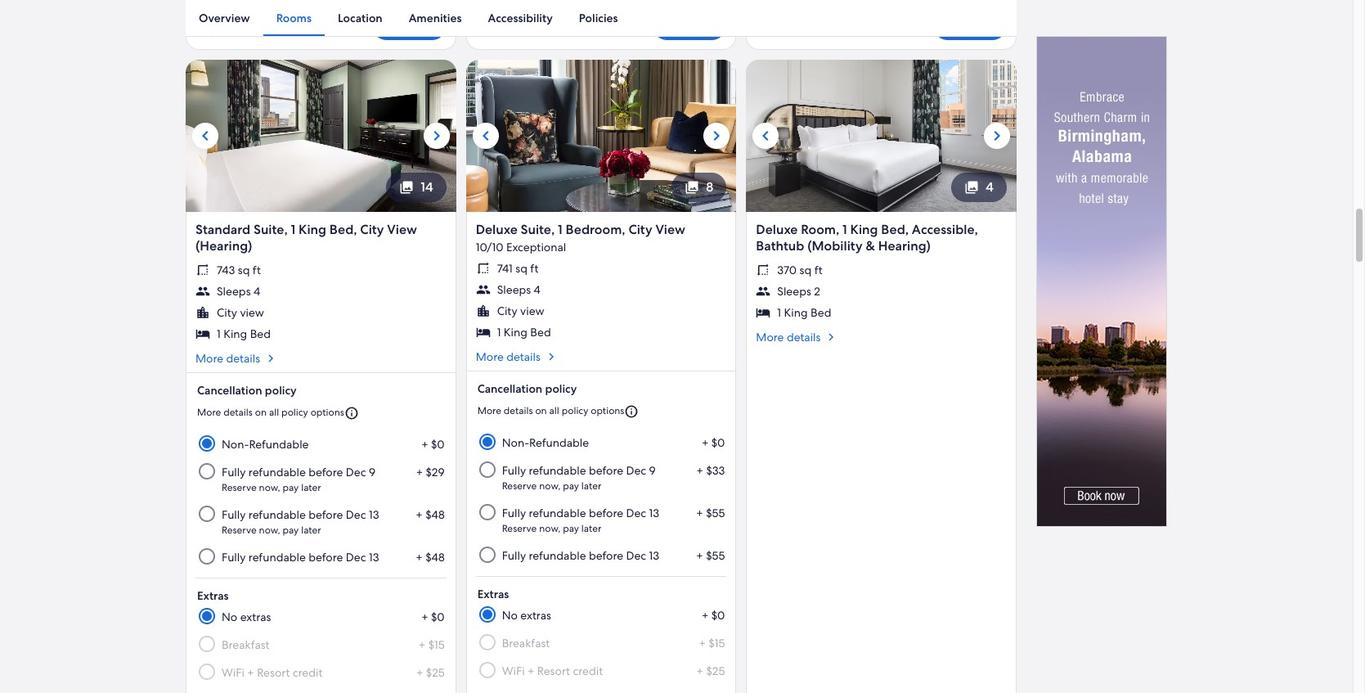 Task type: describe. For each thing, give the bounding box(es) containing it.
bed, for accessible,
[[881, 221, 909, 238]]

$55 for + $55
[[706, 548, 725, 563]]

show next image image for 14
[[427, 126, 446, 146]]

view for 741 sq ft
[[520, 304, 545, 318]]

$48 for + $48
[[426, 550, 445, 565]]

city down 743
[[217, 305, 237, 320]]

$15 for deluxe suite, 1 bedroom, city view
[[709, 636, 725, 651]]

2 price details from the left
[[476, 25, 538, 40]]

49-inch smart tv with premium channels, tv, mp3 dock image
[[466, 60, 737, 212]]

2 horizontal spatial bed
[[811, 305, 832, 320]]

price details button for 2nd "reserve" link from the right
[[476, 19, 568, 40]]

dec for $55
[[626, 506, 646, 520]]

2 horizontal spatial 1 king bed list item
[[756, 305, 1007, 320]]

view for 743 sq ft
[[240, 305, 264, 320]]

now, for + $29
[[259, 481, 280, 494]]

1 horizontal spatial sq
[[516, 261, 528, 276]]

4 inside button
[[986, 178, 994, 196]]

extras for standard suite, 1 king bed, city view (hearing)
[[197, 588, 229, 603]]

list containing overview
[[186, 0, 1017, 36]]

pay for + $29
[[283, 481, 299, 494]]

+ $0 up $29
[[422, 437, 445, 452]]

4 button
[[952, 173, 1007, 202]]

reserve inside '+ $55 reserve now, pay later'
[[502, 522, 537, 535]]

8
[[706, 178, 714, 196]]

fully refundable before dec 13 down + $29 reserve now, pay later
[[222, 507, 379, 522]]

13 down '+ $55 reserve now, pay later'
[[649, 548, 660, 563]]

cancellation policy for standard suite, 1 king bed, city view (hearing)
[[197, 383, 297, 398]]

refundable for $29
[[249, 465, 306, 479]]

non- for deluxe suite, 1 bedroom, city view
[[502, 435, 529, 450]]

refundable for $33
[[529, 463, 586, 478]]

sleeps 2 list item
[[756, 284, 1007, 299]]

show all 14 images for standard suite, 1 king bed, city view (hearing) image
[[400, 180, 414, 195]]

wifi for standard suite, 1 king bed, city view (hearing)
[[222, 665, 245, 680]]

city inside standard suite, 1 king bed, city view (hearing)
[[360, 221, 384, 238]]

+ inside + $29 reserve now, pay later
[[416, 465, 423, 479]]

$0 up $33
[[712, 435, 725, 450]]

pay for + $48
[[283, 524, 299, 537]]

4 for 743 sq ft
[[254, 284, 260, 299]]

sleeps 2
[[778, 284, 821, 299]]

+ $29 reserve now, pay later
[[222, 465, 445, 494]]

on for standard suite, 1 king bed, city view (hearing)
[[255, 406, 267, 419]]

king down 743 sq ft
[[224, 326, 247, 341]]

refundable for $55
[[529, 506, 586, 520]]

$25 for standard suite, 1 king bed, city view (hearing)
[[426, 665, 445, 680]]

policies link
[[566, 0, 631, 36]]

1 reserve link from the left
[[373, 11, 446, 40]]

later for + $29
[[301, 481, 321, 494]]

1 price details from the left
[[196, 25, 258, 40]]

743 sq ft list item
[[196, 263, 446, 277]]

+ $25 for standard suite, 1 king bed, city view (hearing)
[[416, 665, 445, 680]]

dec down + $48 reserve now, pay later
[[346, 550, 366, 565]]

pay for + $33
[[563, 480, 579, 493]]

sq for standard suite, 1 king bed, city view (hearing)
[[238, 263, 250, 277]]

+ $48 reserve now, pay later
[[222, 507, 445, 537]]

9 for standard suite, 1 king bed, city view (hearing)
[[369, 465, 376, 479]]

king down 741 sq ft
[[504, 325, 528, 340]]

bed for 743 sq ft
[[250, 326, 271, 341]]

2 horizontal spatial 1 king bed
[[778, 305, 832, 320]]

& inside the deluxe room, 1 king bed, accessible, bathtub (mobility & hearing)
[[866, 237, 875, 254]]

$0 down + $55
[[712, 608, 725, 623]]

1 down sleeps 2
[[778, 305, 781, 320]]

room,
[[801, 221, 840, 238]]

city down the 741
[[497, 304, 518, 318]]

resort for standard suite, 1 king bed, city view (hearing)
[[257, 665, 290, 680]]

city view for 741
[[497, 304, 545, 318]]

+ $33 reserve now, pay later
[[502, 463, 725, 493]]

breakfast for deluxe suite, 1 bedroom, city view
[[502, 636, 550, 651]]

1 horizontal spatial ft
[[530, 261, 539, 276]]

1 includes from the left
[[196, 6, 233, 19]]

deluxe for 10/10
[[476, 221, 518, 238]]

show all 4 images for deluxe room, 1 king bed, accessible, bathtub (mobility & hearing) image
[[965, 180, 980, 195]]

before for $48
[[309, 507, 343, 522]]

more details button for standard suite, 1 king bed, city view (hearing)
[[196, 351, 446, 366]]

1 includes taxes & fees from the left
[[196, 6, 288, 19]]

options for deluxe suite, 1 bedroom, city view
[[591, 404, 625, 417]]

3 reserve link from the left
[[933, 11, 1007, 40]]

fully refundable before dec 13 down + $48 reserve now, pay later
[[222, 550, 379, 565]]

show next image image for 4
[[988, 126, 1007, 146]]

+ $48
[[416, 550, 445, 565]]

before down + $48 reserve now, pay later
[[309, 550, 343, 565]]

370 sq ft
[[778, 263, 823, 277]]

ft for deluxe room, 1 king bed, accessible, bathtub (mobility & hearing)
[[815, 263, 823, 277]]

location link
[[325, 0, 396, 36]]

$33
[[706, 463, 725, 478]]

king inside standard suite, 1 king bed, city view (hearing)
[[299, 221, 326, 238]]

10/10
[[476, 240, 504, 254]]

1 horizontal spatial sleeps
[[497, 282, 531, 297]]

9 for deluxe suite, 1 bedroom, city view
[[649, 463, 656, 478]]

non- for standard suite, 1 king bed, city view (hearing)
[[222, 437, 249, 452]]

rooms link
[[263, 0, 325, 36]]

1 king bed list item for 743 sq ft
[[196, 326, 446, 341]]

+ inside + $48 reserve now, pay later
[[416, 507, 423, 522]]

extras for standard suite, 1 king bed, city view (hearing)
[[240, 610, 271, 624]]

$0 up $29
[[431, 437, 445, 452]]

city view for 743
[[217, 305, 264, 320]]

bed for 741 sq ft
[[530, 325, 551, 340]]

extras for deluxe suite, 1 bedroom, city view
[[478, 587, 509, 601]]

wifi + resort credit for standard suite, 1 king bed, city view (hearing)
[[222, 665, 323, 680]]

wifi for deluxe suite, 1 bedroom, city view
[[502, 664, 525, 678]]

741 sq ft
[[497, 261, 539, 276]]

743
[[217, 263, 235, 277]]

accessibility
[[488, 11, 553, 25]]

later for + $48
[[301, 524, 321, 537]]

$25 for deluxe suite, 1 bedroom, city view
[[706, 664, 725, 678]]

reserve inside + $29 reserve now, pay later
[[222, 481, 257, 494]]

14 button
[[386, 173, 446, 202]]

1 fees from the left
[[270, 6, 288, 19]]

bed, for city
[[330, 221, 357, 238]]

sleeps 4 list item for 743 sq ft
[[196, 284, 446, 299]]

3 price details from the left
[[756, 25, 818, 40]]

fully for $33
[[502, 463, 526, 478]]

1 down 743
[[217, 326, 221, 341]]

1 king bed list item for 741 sq ft
[[476, 325, 727, 340]]

city view list item for 741 sq ft
[[476, 304, 727, 318]]

741 sq ft list item
[[476, 261, 727, 276]]

no for standard suite, 1 king bed, city view (hearing)
[[222, 610, 237, 624]]

no extras for deluxe suite, 1 bedroom, city view
[[502, 608, 551, 623]]

+ $0 down + $55
[[702, 608, 725, 623]]

14
[[421, 178, 433, 196]]

options for standard suite, 1 king bed, city view (hearing)
[[311, 406, 344, 419]]

743 sq ft
[[217, 263, 261, 277]]

(hearing)
[[196, 237, 252, 254]]

13 down + $48 reserve now, pay later
[[369, 550, 379, 565]]

pay for + $55
[[563, 522, 579, 535]]

& for 2nd "reserve" link from the right's price details button
[[541, 6, 548, 19]]

deluxe room, 1 king bed, accessible, bathtub (mobility & hearing)
[[756, 221, 978, 254]]



Task type: locate. For each thing, give the bounding box(es) containing it.
0 horizontal spatial credit
[[293, 665, 323, 680]]

1 horizontal spatial 1 king bed list item
[[476, 325, 727, 340]]

2 horizontal spatial price
[[756, 25, 782, 40]]

now, down + $33 reserve now, pay later
[[539, 522, 561, 535]]

2 suite, from the left
[[521, 221, 555, 238]]

1 horizontal spatial small image
[[625, 404, 639, 419]]

credit for standard suite, 1 king bed, city view (hearing)
[[293, 665, 323, 680]]

sleeps 4 for 741
[[497, 282, 541, 297]]

1 king bed down 741 sq ft
[[497, 325, 551, 340]]

show previous image image for standard suite, 1 king bed, city view (hearing)
[[196, 126, 215, 146]]

city view list item down '741 sq ft' list item
[[476, 304, 727, 318]]

8 button
[[672, 173, 727, 202]]

price details
[[196, 25, 258, 40], [476, 25, 538, 40], [756, 25, 818, 40]]

bed, inside standard suite, 1 king bed, city view (hearing)
[[330, 221, 357, 238]]

later for + $33
[[582, 480, 602, 493]]

fully refundable before dec 9 for deluxe suite, 1 bedroom, city view
[[502, 463, 656, 478]]

1 horizontal spatial view
[[656, 221, 686, 238]]

0 horizontal spatial price details
[[196, 25, 258, 40]]

2 show next image image from the left
[[707, 126, 727, 146]]

reserve inside + $33 reserve now, pay later
[[502, 480, 537, 493]]

4 down 743 sq ft
[[254, 284, 260, 299]]

0 horizontal spatial on
[[255, 406, 267, 419]]

$25
[[706, 664, 725, 678], [426, 665, 445, 680]]

+ $15 for standard suite, 1 king bed, city view (hearing)
[[419, 637, 445, 652]]

medium image
[[541, 25, 556, 40]]

later
[[582, 480, 602, 493], [301, 481, 321, 494], [582, 522, 602, 535], [301, 524, 321, 537]]

13 down + $33 reserve now, pay later
[[649, 506, 660, 520]]

dec down '+ $55 reserve now, pay later'
[[626, 548, 646, 563]]

fully for $55
[[502, 506, 526, 520]]

0 horizontal spatial fees
[[270, 6, 288, 19]]

bed down 743 sq ft
[[250, 326, 271, 341]]

all
[[550, 404, 559, 417], [269, 406, 279, 419]]

show next image image
[[427, 126, 446, 146], [707, 126, 727, 146], [988, 126, 1007, 146]]

0 horizontal spatial + $25
[[416, 665, 445, 680]]

show next image image for 8
[[707, 126, 727, 146]]

0 horizontal spatial more details on all policy options
[[197, 406, 344, 419]]

741
[[497, 261, 513, 276]]

fully refundable before dec 13
[[502, 506, 660, 520], [222, 507, 379, 522], [502, 548, 660, 563], [222, 550, 379, 565]]

1 horizontal spatial on
[[535, 404, 547, 417]]

includes left rooms
[[196, 6, 233, 19]]

cancellation for deluxe suite, 1 bedroom, city view
[[478, 381, 543, 396]]

$48 inside + $48 reserve now, pay later
[[426, 507, 445, 522]]

3 show next image image from the left
[[988, 126, 1007, 146]]

non-refundable for standard suite, 1 king bed, city view (hearing)
[[222, 437, 309, 452]]

ft down the exceptional
[[530, 261, 539, 276]]

1 horizontal spatial breakfast
[[502, 636, 550, 651]]

+ $15
[[699, 636, 725, 651], [419, 637, 445, 652]]

standard
[[196, 221, 251, 238]]

1 horizontal spatial more details
[[476, 349, 541, 364]]

now, for + $33
[[539, 480, 561, 493]]

accessibility link
[[475, 0, 566, 36]]

city view list item
[[476, 304, 727, 318], [196, 305, 446, 320]]

0 horizontal spatial 1 king bed
[[217, 326, 271, 341]]

more details
[[756, 330, 821, 344], [476, 349, 541, 364], [196, 351, 260, 366]]

sleeps
[[497, 282, 531, 297], [217, 284, 251, 299], [778, 284, 812, 299]]

0 horizontal spatial &
[[260, 6, 267, 19]]

refundable up '+ $55 reserve now, pay later'
[[529, 463, 586, 478]]

no for deluxe suite, 1 bedroom, city view
[[502, 608, 518, 623]]

sleeps 4 list item
[[476, 282, 727, 297], [196, 284, 446, 299]]

view inside deluxe suite, 1 bedroom, city view 10/10 exceptional
[[656, 221, 686, 238]]

refundable up + $33 reserve now, pay later
[[529, 435, 589, 450]]

city inside deluxe suite, 1 bedroom, city view 10/10 exceptional
[[629, 221, 653, 238]]

now, inside + $48 reserve now, pay later
[[259, 524, 280, 537]]

includes right amenities link
[[476, 6, 513, 19]]

+ $0 up $33
[[702, 435, 725, 450]]

sleeps down 370 sq ft
[[778, 284, 812, 299]]

view down 743 sq ft
[[240, 305, 264, 320]]

2 $55 from the top
[[706, 548, 725, 563]]

amenities
[[409, 11, 462, 25]]

list containing 370 sq ft
[[756, 263, 1007, 320]]

policy
[[545, 381, 577, 396], [265, 383, 297, 398], [562, 404, 589, 417], [282, 406, 308, 419]]

city view list item down '743 sq ft' list item
[[196, 305, 446, 320]]

ft for standard suite, 1 king bed, city view (hearing)
[[253, 263, 261, 277]]

later inside '+ $55 reserve now, pay later'
[[582, 522, 602, 535]]

refundable
[[529, 435, 589, 450], [249, 437, 309, 452]]

non-refundable
[[502, 435, 589, 450], [222, 437, 309, 452]]

sq right 743
[[238, 263, 250, 277]]

sleeps down 741 sq ft
[[497, 282, 531, 297]]

more details on all policy options button
[[478, 398, 725, 426], [197, 399, 445, 427]]

view inside standard suite, 1 king bed, city view (hearing)
[[387, 221, 417, 238]]

1 king bed for 743 sq ft
[[217, 326, 271, 341]]

+ $0
[[702, 435, 725, 450], [422, 437, 445, 452], [702, 608, 725, 623], [422, 610, 445, 624]]

bedroom,
[[566, 221, 626, 238]]

2 includes from the left
[[476, 6, 513, 19]]

dec down + $33 reserve now, pay later
[[626, 506, 646, 520]]

2 deluxe from the left
[[756, 221, 798, 238]]

+ $15 for deluxe suite, 1 bedroom, city view
[[699, 636, 725, 651]]

1 horizontal spatial cancellation
[[478, 381, 543, 396]]

cancellation policy
[[478, 381, 577, 396], [197, 383, 297, 398]]

0 horizontal spatial 4
[[254, 284, 260, 299]]

small image
[[625, 404, 639, 419], [344, 406, 359, 421]]

overview
[[199, 11, 250, 25]]

no extras for standard suite, 1 king bed, city view (hearing)
[[222, 610, 271, 624]]

0 horizontal spatial breakfast
[[222, 637, 270, 652]]

fully for $48
[[222, 507, 246, 522]]

0 horizontal spatial suite,
[[254, 221, 288, 238]]

later up + $48 reserve now, pay later
[[301, 481, 321, 494]]

deluxe up 370
[[756, 221, 798, 238]]

1 horizontal spatial refundable
[[529, 435, 589, 450]]

fully refundable before dec 13 down '+ $55 reserve now, pay later'
[[502, 548, 660, 563]]

0 horizontal spatial bed
[[250, 326, 271, 341]]

1 king bed down sleeps 2
[[778, 305, 832, 320]]

1 view from the left
[[387, 221, 417, 238]]

1 taxes from the left
[[235, 6, 258, 19]]

bed, up '743 sq ft' list item
[[330, 221, 357, 238]]

list
[[186, 0, 1017, 36], [476, 261, 727, 340], [196, 263, 446, 341], [756, 263, 1007, 320]]

0 horizontal spatial cancellation policy
[[197, 383, 297, 398]]

1 horizontal spatial sleeps 4 list item
[[476, 282, 727, 297]]

1 horizontal spatial deluxe
[[756, 221, 798, 238]]

2 includes taxes & fees from the left
[[476, 6, 568, 19]]

+ inside '+ $55 reserve now, pay later'
[[697, 506, 703, 520]]

show previous image image
[[196, 126, 215, 146], [476, 126, 496, 146], [756, 126, 776, 146]]

$55
[[706, 506, 725, 520], [706, 548, 725, 563]]

1 inside standard suite, 1 king bed, city view (hearing)
[[291, 221, 296, 238]]

view down 741 sq ft
[[520, 304, 545, 318]]

$0 down + $48
[[431, 610, 445, 624]]

& for price details button related to 3rd "reserve" link from right
[[260, 6, 267, 19]]

1 horizontal spatial more details on all policy options
[[478, 404, 625, 417]]

now, inside + $33 reserve now, pay later
[[539, 480, 561, 493]]

taxes left rooms
[[235, 6, 258, 19]]

more details on all policy options for standard suite, 1 king bed, city view (hearing)
[[197, 406, 344, 419]]

king left hearing)
[[851, 221, 878, 238]]

2 view from the left
[[656, 221, 686, 238]]

+ inside + $33 reserve now, pay later
[[697, 463, 704, 478]]

9 left $33
[[649, 463, 656, 478]]

1 inside the deluxe room, 1 king bed, accessible, bathtub (mobility & hearing)
[[843, 221, 847, 238]]

later inside + $33 reserve now, pay later
[[582, 480, 602, 493]]

1 horizontal spatial reserve link
[[653, 11, 727, 40]]

1 horizontal spatial includes
[[476, 6, 513, 19]]

1 in-room safe, laptop workspace, blackout drapes, iron/ironing board image from the left
[[186, 60, 456, 212]]

+ $25 for deluxe suite, 1 bedroom, city view
[[697, 664, 725, 678]]

city right bedroom,
[[629, 221, 653, 238]]

1 deluxe from the left
[[476, 221, 518, 238]]

2 price from the left
[[476, 25, 501, 40]]

more details button
[[756, 330, 1007, 344], [476, 349, 727, 364], [196, 351, 446, 366]]

taxes
[[235, 6, 258, 19], [515, 6, 538, 19]]

0 horizontal spatial city view list item
[[196, 305, 446, 320]]

0 horizontal spatial city view
[[217, 305, 264, 320]]

on
[[535, 404, 547, 417], [255, 406, 267, 419]]

370 sq ft list item
[[756, 263, 1007, 277]]

overview link
[[186, 0, 263, 36]]

1 horizontal spatial $25
[[706, 664, 725, 678]]

reserve inside + $48 reserve now, pay later
[[222, 524, 257, 537]]

2 reserve link from the left
[[653, 11, 727, 40]]

0 horizontal spatial resort
[[257, 665, 290, 680]]

1 horizontal spatial 4
[[534, 282, 541, 297]]

1 price details button from the left
[[196, 19, 288, 40]]

2 horizontal spatial show next image image
[[988, 126, 1007, 146]]

13
[[649, 506, 660, 520], [369, 507, 379, 522], [649, 548, 660, 563], [369, 550, 379, 565]]

13 down + $29 reserve now, pay later
[[369, 507, 379, 522]]

price
[[196, 25, 221, 40], [476, 25, 501, 40], [756, 25, 782, 40]]

deluxe inside the deluxe room, 1 king bed, accessible, bathtub (mobility & hearing)
[[756, 221, 798, 238]]

pay inside + $48 reserve now, pay later
[[283, 524, 299, 537]]

pay inside + $29 reserve now, pay later
[[283, 481, 299, 494]]

more details on all policy options button up + $29 reserve now, pay later
[[197, 399, 445, 427]]

2 horizontal spatial price details button
[[756, 19, 849, 40]]

fully refundable before dec 13 down + $33 reserve now, pay later
[[502, 506, 660, 520]]

1 king bed for 741 sq ft
[[497, 325, 551, 340]]

1 horizontal spatial bed
[[530, 325, 551, 340]]

suite, for deluxe
[[521, 221, 555, 238]]

deluxe inside deluxe suite, 1 bedroom, city view 10/10 exceptional
[[476, 221, 518, 238]]

pay inside + $33 reserve now, pay later
[[563, 480, 579, 493]]

in-room safe, laptop workspace, blackout drapes, iron/ironing board image for city
[[186, 60, 456, 212]]

1 horizontal spatial city view
[[497, 304, 545, 318]]

non-refundable for deluxe suite, 1 bedroom, city view
[[502, 435, 589, 450]]

1 horizontal spatial 1 king bed
[[497, 325, 551, 340]]

0 horizontal spatial extras
[[240, 610, 271, 624]]

rooms
[[276, 11, 312, 25]]

ft right 743
[[253, 263, 261, 277]]

sq right 370
[[800, 263, 812, 277]]

view
[[520, 304, 545, 318], [240, 305, 264, 320]]

1 inside deluxe suite, 1 bedroom, city view 10/10 exceptional
[[558, 221, 563, 238]]

1 horizontal spatial wifi
[[502, 664, 525, 678]]

2 horizontal spatial ft
[[815, 263, 823, 277]]

3 show previous image image from the left
[[756, 126, 776, 146]]

1 down the 741
[[497, 325, 501, 340]]

sleeps for standard suite, 1 king bed, city view (hearing)
[[217, 284, 251, 299]]

2 horizontal spatial 4
[[986, 178, 994, 196]]

extras
[[478, 587, 509, 601], [197, 588, 229, 603]]

suite, for standard
[[254, 221, 288, 238]]

sleeps 4 list item down '743 sq ft' list item
[[196, 284, 446, 299]]

2 horizontal spatial more details button
[[756, 330, 1007, 344]]

$29
[[426, 465, 445, 479]]

4 down 741 sq ft
[[534, 282, 541, 297]]

more details on all policy options
[[478, 404, 625, 417], [197, 406, 344, 419]]

1 horizontal spatial no
[[502, 608, 518, 623]]

0 horizontal spatial options
[[311, 406, 344, 419]]

later for + $55
[[582, 522, 602, 535]]

refundable down + $29 reserve now, pay later
[[249, 507, 306, 522]]

2 horizontal spatial more details
[[756, 330, 821, 344]]

price details button for 3rd "reserve" link from right
[[196, 19, 288, 40]]

1 right room,
[[843, 221, 847, 238]]

fees up medium icon
[[550, 6, 568, 19]]

4 right the show all 4 images for deluxe room, 1 king bed, accessible, bathtub (mobility & hearing)
[[986, 178, 994, 196]]

0 horizontal spatial no
[[222, 610, 237, 624]]

sleeps 4
[[497, 282, 541, 297], [217, 284, 260, 299]]

sleeps for deluxe room, 1 king bed, accessible, bathtub (mobility & hearing)
[[778, 284, 812, 299]]

0 horizontal spatial 9
[[369, 465, 376, 479]]

dec for $29
[[346, 465, 366, 479]]

3 price details button from the left
[[756, 19, 849, 40]]

options
[[591, 404, 625, 417], [311, 406, 344, 419]]

sleeps down 743 sq ft
[[217, 284, 251, 299]]

2 in-room safe, laptop workspace, blackout drapes, iron/ironing board image from the left
[[746, 60, 1017, 212]]

1 horizontal spatial price details
[[476, 25, 538, 40]]

price details button
[[196, 19, 288, 40], [476, 19, 568, 40], [756, 19, 849, 40]]

0 horizontal spatial show next image image
[[427, 126, 446, 146]]

reserve
[[386, 16, 433, 34], [666, 16, 714, 34], [947, 16, 994, 34], [502, 480, 537, 493], [222, 481, 257, 494], [502, 522, 537, 535], [222, 524, 257, 537]]

before up + $48 reserve now, pay later
[[309, 465, 343, 479]]

refundable down + $48 reserve now, pay later
[[249, 550, 306, 565]]

extras
[[521, 608, 551, 623], [240, 610, 271, 624]]

hearing)
[[879, 237, 931, 254]]

0 horizontal spatial show previous image image
[[196, 126, 215, 146]]

cancellation for standard suite, 1 king bed, city view (hearing)
[[197, 383, 262, 398]]

exceptional
[[506, 240, 566, 254]]

0 horizontal spatial more details
[[196, 351, 260, 366]]

1 horizontal spatial wifi + resort credit
[[502, 664, 603, 678]]

1 bed, from the left
[[330, 221, 357, 238]]

4 for 741 sq ft
[[534, 282, 541, 297]]

(mobility
[[808, 237, 863, 254]]

later inside + $29 reserve now, pay later
[[301, 481, 321, 494]]

1 show previous image image from the left
[[196, 126, 215, 146]]

2 bed, from the left
[[881, 221, 909, 238]]

dec up '+ $55 reserve now, pay later'
[[626, 463, 646, 478]]

credit
[[573, 664, 603, 678], [293, 665, 323, 680]]

show next image image up 8
[[707, 126, 727, 146]]

1 price from the left
[[196, 25, 221, 40]]

pay up + $48 reserve now, pay later
[[283, 481, 299, 494]]

1 king bed down 743 sq ft
[[217, 326, 271, 341]]

1 horizontal spatial bed,
[[881, 221, 909, 238]]

&
[[260, 6, 267, 19], [541, 6, 548, 19], [866, 237, 875, 254]]

more details on all policy options for deluxe suite, 1 bedroom, city view
[[478, 404, 625, 417]]

1 king bed list item down '741 sq ft' list item
[[476, 325, 727, 340]]

no
[[502, 608, 518, 623], [222, 610, 237, 624]]

later down + $29 reserve now, pay later
[[301, 524, 321, 537]]

deluxe up 10/10
[[476, 221, 518, 238]]

2 horizontal spatial sleeps
[[778, 284, 812, 299]]

$15 for standard suite, 1 king bed, city view (hearing)
[[428, 637, 445, 652]]

breakfast
[[502, 636, 550, 651], [222, 637, 270, 652]]

refundable down '+ $55 reserve now, pay later'
[[529, 548, 586, 563]]

show previous image image for deluxe room, 1 king bed, accessible, bathtub (mobility & hearing)
[[756, 126, 776, 146]]

king inside the deluxe room, 1 king bed, accessible, bathtub (mobility & hearing)
[[851, 221, 878, 238]]

all for standard suite, 1 king bed, city view (hearing)
[[269, 406, 279, 419]]

includes taxes & fees
[[196, 6, 288, 19], [476, 6, 568, 19]]

more details on all policy options button for standard suite, 1 king bed, city view (hearing)
[[197, 399, 445, 427]]

pay
[[563, 480, 579, 493], [283, 481, 299, 494], [563, 522, 579, 535], [283, 524, 299, 537]]

1 horizontal spatial includes taxes & fees
[[476, 6, 568, 19]]

3 price from the left
[[756, 25, 782, 40]]

show next image image up 14
[[427, 126, 446, 146]]

now, for + $55
[[539, 522, 561, 535]]

1 king bed
[[778, 305, 832, 320], [497, 325, 551, 340], [217, 326, 271, 341]]

more details for deluxe room, 1 king bed, accessible, bathtub (mobility & hearing)
[[756, 330, 821, 344]]

0 horizontal spatial view
[[387, 221, 417, 238]]

before down + $33 reserve now, pay later
[[589, 506, 624, 520]]

show previous image image for deluxe suite, 1 bedroom, city view
[[476, 126, 496, 146]]

deluxe suite, 1 bedroom, city view 10/10 exceptional
[[476, 221, 686, 254]]

fully refundable before dec 9 up + $48 reserve now, pay later
[[222, 465, 376, 479]]

2 horizontal spatial &
[[866, 237, 875, 254]]

0 horizontal spatial small image
[[344, 406, 359, 421]]

cancellation
[[478, 381, 543, 396], [197, 383, 262, 398]]

refundable down + $33 reserve now, pay later
[[529, 506, 586, 520]]

fully
[[502, 463, 526, 478], [222, 465, 246, 479], [502, 506, 526, 520], [222, 507, 246, 522], [502, 548, 526, 563], [222, 550, 246, 565]]

1 horizontal spatial show next image image
[[707, 126, 727, 146]]

extras for deluxe suite, 1 bedroom, city view
[[521, 608, 551, 623]]

breakfast for standard suite, 1 king bed, city view (hearing)
[[222, 637, 270, 652]]

refundable for standard suite, 1 king bed, city view (hearing)
[[249, 437, 309, 452]]

refundable for deluxe suite, 1 bedroom, city view
[[529, 435, 589, 450]]

now, down + $29 reserve now, pay later
[[259, 524, 280, 537]]

show next image image up 4 button
[[988, 126, 1007, 146]]

1 $48 from the top
[[426, 507, 445, 522]]

0 horizontal spatial sq
[[238, 263, 250, 277]]

cancellation policy for deluxe suite, 1 bedroom, city view
[[478, 381, 577, 396]]

2
[[814, 284, 821, 299]]

small image up + $33 reserve now, pay later
[[625, 404, 639, 419]]

2 taxes from the left
[[515, 6, 538, 19]]

0 horizontal spatial includes
[[196, 6, 233, 19]]

0 horizontal spatial 1 king bed list item
[[196, 326, 446, 341]]

0 horizontal spatial + $15
[[419, 637, 445, 652]]

medium image
[[261, 25, 276, 40], [822, 25, 836, 40], [824, 330, 839, 344], [544, 349, 559, 364], [264, 351, 278, 366]]

ft up 2
[[815, 263, 823, 277]]

small image for standard suite, 1 king bed, city view (hearing)
[[344, 406, 359, 421]]

before down + $29 reserve now, pay later
[[309, 507, 343, 522]]

on for deluxe suite, 1 bedroom, city view
[[535, 404, 547, 417]]

1 horizontal spatial show previous image image
[[476, 126, 496, 146]]

before down '+ $55 reserve now, pay later'
[[589, 548, 624, 563]]

$48
[[426, 507, 445, 522], [426, 550, 445, 565]]

city up '743 sq ft' list item
[[360, 221, 384, 238]]

0 horizontal spatial no extras
[[222, 610, 271, 624]]

1 horizontal spatial fully refundable before dec 9
[[502, 463, 656, 478]]

0 horizontal spatial fully refundable before dec 9
[[222, 465, 376, 479]]

pay inside '+ $55 reserve now, pay later'
[[563, 522, 579, 535]]

1 horizontal spatial $15
[[709, 636, 725, 651]]

1 king bed list item down '743 sq ft' list item
[[196, 326, 446, 341]]

1 vertical spatial $55
[[706, 548, 725, 563]]

$48 for + $48 reserve now, pay later
[[426, 507, 445, 522]]

1 up '743 sq ft' list item
[[291, 221, 296, 238]]

370
[[778, 263, 797, 277]]

pay down + $33 reserve now, pay later
[[563, 522, 579, 535]]

2 horizontal spatial reserve link
[[933, 11, 1007, 40]]

$0
[[712, 435, 725, 450], [431, 437, 445, 452], [712, 608, 725, 623], [431, 610, 445, 624]]

9
[[649, 463, 656, 478], [369, 465, 376, 479]]

1 horizontal spatial more details button
[[476, 349, 727, 364]]

small image up + $29 reserve now, pay later
[[344, 406, 359, 421]]

non-refundable up + $33 reserve now, pay later
[[502, 435, 589, 450]]

bed down 741 sq ft
[[530, 325, 551, 340]]

list containing 741 sq ft
[[476, 261, 727, 340]]

0 horizontal spatial sleeps 4
[[217, 284, 260, 299]]

reserve link
[[373, 11, 446, 40], [653, 11, 727, 40], [933, 11, 1007, 40]]

details
[[224, 25, 258, 40], [504, 25, 538, 40], [784, 25, 818, 40], [787, 330, 821, 344], [507, 349, 541, 364], [226, 351, 260, 366], [504, 404, 533, 417], [224, 406, 253, 419]]

king down sleeps 2
[[784, 305, 808, 320]]

2 price details button from the left
[[476, 19, 568, 40]]

$55 for + $55 reserve now, pay later
[[706, 506, 725, 520]]

deluxe for bathtub
[[756, 221, 798, 238]]

city view down 741 sq ft
[[497, 304, 545, 318]]

suite,
[[254, 221, 288, 238], [521, 221, 555, 238]]

bed down 2
[[811, 305, 832, 320]]

in-room safe, laptop workspace, blackout drapes, iron/ironing board image for accessible,
[[746, 60, 1017, 212]]

9 left $29
[[369, 465, 376, 479]]

1 horizontal spatial &
[[541, 6, 548, 19]]

suite, inside standard suite, 1 king bed, city view (hearing)
[[254, 221, 288, 238]]

before
[[589, 463, 624, 478], [309, 465, 343, 479], [589, 506, 624, 520], [309, 507, 343, 522], [589, 548, 624, 563], [309, 550, 343, 565]]

1 horizontal spatial non-
[[502, 435, 529, 450]]

1 horizontal spatial all
[[550, 404, 559, 417]]

1 horizontal spatial in-room safe, laptop workspace, blackout drapes, iron/ironing board image
[[746, 60, 1017, 212]]

view down the show all 8 images for deluxe suite, 1 bedroom, city view
[[656, 221, 686, 238]]

0 horizontal spatial all
[[269, 406, 279, 419]]

+ $25
[[697, 664, 725, 678], [416, 665, 445, 680]]

before for $33
[[589, 463, 624, 478]]

fully refundable before dec 9
[[502, 463, 656, 478], [222, 465, 376, 479]]

1 horizontal spatial extras
[[521, 608, 551, 623]]

1 horizontal spatial extras
[[478, 587, 509, 601]]

now, inside '+ $55 reserve now, pay later'
[[539, 522, 561, 535]]

dec
[[626, 463, 646, 478], [346, 465, 366, 479], [626, 506, 646, 520], [346, 507, 366, 522], [626, 548, 646, 563], [346, 550, 366, 565]]

0 horizontal spatial more details on all policy options button
[[197, 399, 445, 427]]

resort
[[537, 664, 570, 678], [257, 665, 290, 680]]

0 horizontal spatial $15
[[428, 637, 445, 652]]

dec for $33
[[626, 463, 646, 478]]

sq
[[516, 261, 528, 276], [238, 263, 250, 277], [800, 263, 812, 277]]

1 king bed list item down 'sleeps 2' list item
[[756, 305, 1007, 320]]

now, inside + $29 reserve now, pay later
[[259, 481, 280, 494]]

more details for standard suite, 1 king bed, city view (hearing)
[[196, 351, 260, 366]]

0 horizontal spatial taxes
[[235, 6, 258, 19]]

king
[[299, 221, 326, 238], [851, 221, 878, 238], [784, 305, 808, 320], [504, 325, 528, 340], [224, 326, 247, 341]]

bed, up 370 sq ft list item
[[881, 221, 909, 238]]

in-room safe, laptop workspace, blackout drapes, iron/ironing board image
[[186, 60, 456, 212], [746, 60, 1017, 212]]

later down + $33 reserve now, pay later
[[582, 522, 602, 535]]

0 horizontal spatial extras
[[197, 588, 229, 603]]

amenities link
[[396, 0, 475, 36]]

sleeps 4 list item for 741 sq ft
[[476, 282, 727, 297]]

deluxe
[[476, 221, 518, 238], [756, 221, 798, 238]]

fully refundable before dec 9 for standard suite, 1 king bed, city view (hearing)
[[222, 465, 376, 479]]

1 show next image image from the left
[[427, 126, 446, 146]]

+ $55 reserve now, pay later
[[502, 506, 725, 535]]

0 horizontal spatial includes taxes & fees
[[196, 6, 288, 19]]

1 horizontal spatial options
[[591, 404, 625, 417]]

fully for $29
[[222, 465, 246, 479]]

view down show all 14 images for standard suite, 1 king bed, city view (hearing)
[[387, 221, 417, 238]]

includes
[[196, 6, 233, 19], [476, 6, 513, 19]]

2 show previous image image from the left
[[476, 126, 496, 146]]

sq for deluxe room, 1 king bed, accessible, bathtub (mobility & hearing)
[[800, 263, 812, 277]]

& left rooms
[[260, 6, 267, 19]]

1 horizontal spatial more details on all policy options button
[[478, 398, 725, 426]]

policies
[[579, 11, 618, 25]]

0 horizontal spatial sleeps 4 list item
[[196, 284, 446, 299]]

0 horizontal spatial wifi
[[222, 665, 245, 680]]

non-
[[502, 435, 529, 450], [222, 437, 249, 452]]

all for deluxe suite, 1 bedroom, city view
[[550, 404, 559, 417]]

later inside + $48 reserve now, pay later
[[301, 524, 321, 537]]

& up 370 sq ft list item
[[866, 237, 875, 254]]

wifi + resort credit for deluxe suite, 1 bedroom, city view
[[502, 664, 603, 678]]

credit for deluxe suite, 1 bedroom, city view
[[573, 664, 603, 678]]

1 $55 from the top
[[706, 506, 725, 520]]

dec for $48
[[346, 507, 366, 522]]

1 king bed list item
[[756, 305, 1007, 320], [476, 325, 727, 340], [196, 326, 446, 341]]

standard suite, 1 king bed, city view (hearing)
[[196, 221, 417, 254]]

bathtub
[[756, 237, 805, 254]]

small image for deluxe suite, 1 bedroom, city view
[[625, 404, 639, 419]]

+ $0 down + $48
[[422, 610, 445, 624]]

1 horizontal spatial resort
[[537, 664, 570, 678]]

0 vertical spatial $48
[[426, 507, 445, 522]]

accessible,
[[912, 221, 978, 238]]

sq right the 741
[[516, 261, 528, 276]]

show all 8 images for deluxe suite, 1 bedroom, city view image
[[685, 180, 700, 195]]

$15
[[709, 636, 725, 651], [428, 637, 445, 652]]

2 $48 from the top
[[426, 550, 445, 565]]

more details on all policy options button for deluxe suite, 1 bedroom, city view
[[478, 398, 725, 426]]

sleeps 4 list item down '741 sq ft' list item
[[476, 282, 727, 297]]

$55 inside '+ $55 reserve now, pay later'
[[706, 506, 725, 520]]

city
[[360, 221, 384, 238], [629, 221, 653, 238], [497, 304, 518, 318], [217, 305, 237, 320]]

location
[[338, 11, 383, 25]]

1 suite, from the left
[[254, 221, 288, 238]]

now, up + $48 reserve now, pay later
[[259, 481, 280, 494]]

more details button for deluxe room, 1 king bed, accessible, bathtub (mobility & hearing)
[[756, 330, 1007, 344]]

bed, inside the deluxe room, 1 king bed, accessible, bathtub (mobility & hearing)
[[881, 221, 909, 238]]

no extras
[[502, 608, 551, 623], [222, 610, 271, 624]]

city view
[[497, 304, 545, 318], [217, 305, 264, 320]]

0 horizontal spatial non-refundable
[[222, 437, 309, 452]]

before for $29
[[309, 465, 343, 479]]

0 horizontal spatial more details button
[[196, 351, 446, 366]]

suite, inside deluxe suite, 1 bedroom, city view 10/10 exceptional
[[521, 221, 555, 238]]

view
[[387, 221, 417, 238], [656, 221, 686, 238]]

resort for deluxe suite, 1 bedroom, city view
[[537, 664, 570, 678]]

before for $55
[[589, 506, 624, 520]]

list containing 743 sq ft
[[196, 263, 446, 341]]

1 horizontal spatial non-refundable
[[502, 435, 589, 450]]

2 fees from the left
[[550, 6, 568, 19]]

city view list item for 743 sq ft
[[196, 305, 446, 320]]

1 horizontal spatial sleeps 4
[[497, 282, 541, 297]]

1 horizontal spatial + $15
[[699, 636, 725, 651]]

suite, up the exceptional
[[521, 221, 555, 238]]

1 horizontal spatial no extras
[[502, 608, 551, 623]]

2 horizontal spatial price details
[[756, 25, 818, 40]]

fees right overview "link"
[[270, 6, 288, 19]]

fees
[[270, 6, 288, 19], [550, 6, 568, 19]]

+ $55
[[697, 548, 725, 563]]



Task type: vqa. For each thing, say whether or not it's contained in the screenshot.


